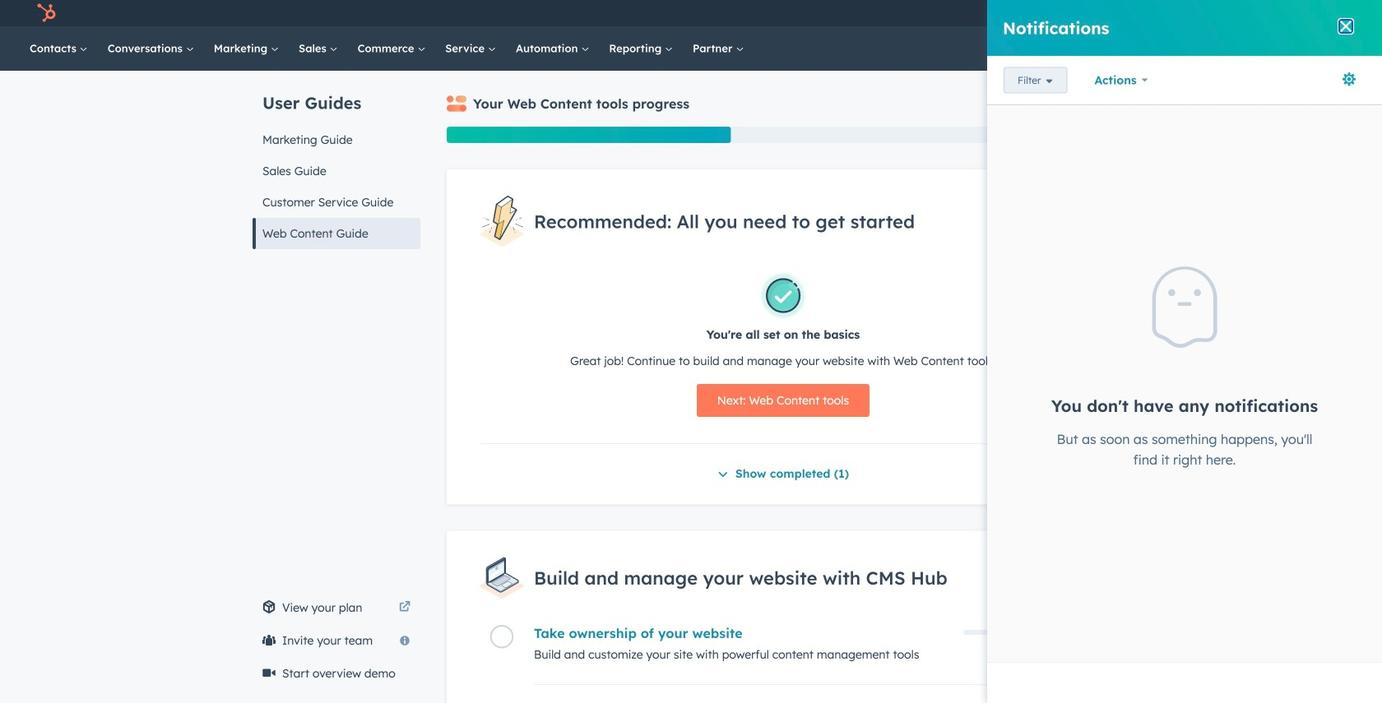 Task type: vqa. For each thing, say whether or not it's contained in the screenshot.
'Gary Orlando' Image
yes



Task type: locate. For each thing, give the bounding box(es) containing it.
gary orlando image
[[1300, 6, 1315, 21]]

menu
[[1054, 0, 1363, 26]]

user guides element
[[253, 71, 421, 249]]

progress bar
[[447, 127, 731, 143]]



Task type: describe. For each thing, give the bounding box(es) containing it.
link opens in a new window image
[[399, 598, 411, 618]]

marketplaces image
[[1175, 7, 1190, 22]]

link opens in a new window image
[[399, 603, 411, 614]]

Search HubSpot search field
[[1152, 35, 1325, 63]]



